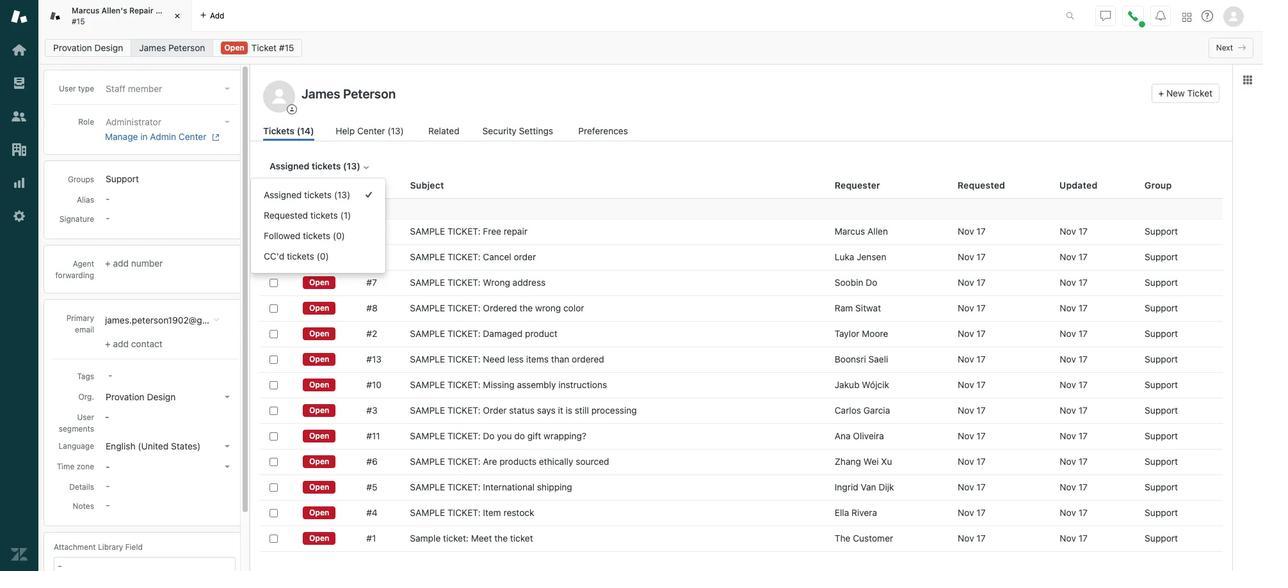 Task type: vqa. For each thing, say whether or not it's contained in the screenshot.


Task type: describe. For each thing, give the bounding box(es) containing it.
oliveira
[[853, 431, 884, 442]]

sample ticket: free repair link
[[410, 226, 528, 238]]

details
[[69, 483, 94, 493]]

type
[[78, 84, 94, 94]]

admin image
[[11, 208, 28, 225]]

group
[[1145, 180, 1172, 191]]

library
[[98, 543, 123, 553]]

sample ticket: missing assembly instructions link
[[410, 380, 607, 391]]

ticket: for missing
[[448, 380, 481, 391]]

products
[[500, 457, 537, 468]]

ticket inside secondary element
[[251, 42, 277, 53]]

sample ticket: wrong address link
[[410, 277, 546, 289]]

organizations image
[[11, 142, 28, 158]]

apps image
[[1243, 75, 1253, 85]]

ticket inside marcus allen's repair ticket #15
[[156, 6, 179, 15]]

sample ticket: order status says it is still processing
[[410, 405, 637, 416]]

0 vertical spatial assigned
[[270, 161, 310, 172]]

support for ella rivera
[[1145, 508, 1179, 519]]

support for carlos garcia
[[1145, 405, 1179, 416]]

0 horizontal spatial status
[[331, 180, 359, 191]]

saeli
[[869, 354, 889, 365]]

is
[[566, 405, 573, 416]]

#13
[[367, 354, 382, 365]]

sample for sample ticket: international shipping
[[410, 482, 445, 493]]

1 vertical spatial (13)
[[343, 161, 361, 172]]

address
[[513, 277, 546, 288]]

marcus for marcus allen's repair ticket #15
[[72, 6, 99, 15]]

language
[[59, 442, 94, 452]]

contact
[[131, 339, 163, 350]]

peterson
[[168, 42, 205, 53]]

sample for sample ticket: order status says it is still processing
[[410, 405, 445, 416]]

add inside popup button
[[210, 11, 224, 20]]

provation design button
[[102, 389, 235, 407]]

support for luka jensen
[[1145, 252, 1179, 263]]

the for wrong
[[520, 303, 533, 314]]

arrow down image for member
[[225, 88, 230, 90]]

van
[[861, 482, 877, 493]]

1 vertical spatial do
[[483, 431, 495, 442]]

sample ticket: cancel order
[[410, 252, 536, 263]]

preferences
[[579, 126, 628, 136]]

the for ticket
[[495, 534, 508, 544]]

provation inside secondary element
[[53, 42, 92, 53]]

related link
[[428, 124, 461, 141]]

field
[[125, 543, 143, 553]]

open inside secondary element
[[224, 43, 245, 53]]

manage in admin center link
[[105, 131, 230, 143]]

followed
[[264, 231, 301, 241]]

+ add contact
[[105, 339, 163, 350]]

assembly
[[517, 380, 556, 391]]

need
[[483, 354, 505, 365]]

button displays agent's chat status as invisible. image
[[1101, 11, 1111, 21]]

sample for sample ticket: item restock
[[410, 508, 445, 519]]

wrong
[[535, 303, 561, 314]]

status category : open
[[270, 204, 353, 213]]

email
[[75, 325, 94, 335]]

requested tickets (1)
[[264, 210, 351, 221]]

user for user type
[[59, 84, 76, 94]]

ella rivera
[[835, 508, 878, 519]]

shipping
[[537, 482, 572, 493]]

open for sample ticket: meet the ticket
[[309, 534, 329, 544]]

sample ticket: ordered the wrong color link
[[410, 303, 584, 314]]

primary email
[[66, 314, 94, 335]]

english
[[106, 441, 136, 452]]

org.
[[78, 393, 94, 402]]

sample ticket: item restock link
[[410, 508, 535, 519]]

attachment library field
[[54, 543, 143, 553]]

requester
[[835, 180, 881, 191]]

+ for + add number
[[105, 258, 111, 269]]

sample ticket: do you do gift wrapping? link
[[410, 431, 587, 443]]

support for zhang wei xu
[[1145, 457, 1179, 468]]

ram sitwat
[[835, 303, 881, 314]]

open for sample ticket: order status says it is still processing
[[309, 406, 329, 416]]

provation design inside provation design button
[[106, 392, 176, 403]]

support for taylor moore
[[1145, 329, 1179, 339]]

support for ram sitwat
[[1145, 303, 1179, 314]]

ticket: for do
[[448, 431, 481, 442]]

sample ticket: free repair
[[410, 226, 528, 237]]

in
[[140, 131, 148, 142]]

restock
[[504, 508, 535, 519]]

get help image
[[1202, 10, 1214, 22]]

open for sample ticket: need less items than ordered
[[309, 355, 329, 364]]

product
[[525, 329, 558, 339]]

agent forwarding
[[55, 259, 94, 281]]

sample ticket: need less items than ordered
[[410, 354, 605, 365]]

open for sample ticket: international shipping
[[309, 483, 329, 493]]

ticket: for wrong
[[448, 277, 481, 288]]

zendesk support image
[[11, 8, 28, 25]]

#6
[[367, 457, 378, 468]]

ticket: for item
[[448, 508, 481, 519]]

tickets for cc'd tickets (0) link
[[287, 251, 314, 262]]

time
[[57, 462, 75, 472]]

sample for sample ticket: are products ethically sourced
[[410, 457, 445, 468]]

ordered
[[483, 303, 517, 314]]

provation inside button
[[106, 392, 145, 403]]

james
[[139, 42, 166, 53]]

0 horizontal spatial center
[[179, 131, 207, 142]]

you
[[497, 431, 512, 442]]

sample ticket: damaged product link
[[410, 329, 558, 340]]

+ for + new ticket
[[1159, 88, 1165, 99]]

(13) for assigned tickets (13) link
[[334, 190, 350, 200]]

dijk
[[879, 482, 894, 493]]

primary
[[66, 314, 94, 323]]

1 vertical spatial status
[[509, 405, 535, 416]]

support for the customer
[[1145, 534, 1179, 544]]

#11
[[367, 431, 380, 442]]

james peterson
[[139, 42, 205, 53]]

marcus for marcus allen
[[835, 226, 866, 237]]

open for sample ticket: missing assembly instructions
[[309, 380, 329, 390]]

sample ticket: wrong address
[[410, 277, 546, 288]]

#1
[[367, 534, 376, 544]]

#4
[[367, 508, 378, 519]]

1 vertical spatial assigned
[[264, 190, 302, 200]]

design inside button
[[147, 392, 176, 403]]

allen's
[[102, 6, 127, 15]]

+ for + add contact
[[105, 339, 111, 350]]

ticket: for order
[[448, 405, 481, 416]]

status
[[270, 204, 293, 213]]

tickets (14) link
[[263, 124, 314, 141]]

tabs tab list
[[38, 0, 1053, 32]]

carlos garcia
[[835, 405, 890, 416]]

zhang
[[835, 457, 861, 468]]

rivera
[[852, 508, 878, 519]]

ticket status
[[301, 180, 359, 191]]

open for sample ticket: free repair
[[309, 227, 329, 236]]

get started image
[[11, 42, 28, 58]]

wei
[[864, 457, 879, 468]]

ticket #15
[[251, 42, 294, 53]]

requested for requested tickets (1)
[[264, 210, 308, 221]]

sample ticket: damaged product
[[410, 329, 558, 339]]

+ new ticket button
[[1152, 84, 1220, 103]]



Task type: locate. For each thing, give the bounding box(es) containing it.
1 ticket: from the top
[[448, 226, 481, 237]]

0 horizontal spatial the
[[495, 534, 508, 544]]

0 horizontal spatial requested
[[264, 210, 308, 221]]

(13)
[[388, 126, 404, 136], [343, 161, 361, 172], [334, 190, 350, 200]]

0 vertical spatial marcus
[[72, 6, 99, 15]]

center right admin
[[179, 131, 207, 142]]

0 vertical spatial user
[[59, 84, 76, 94]]

security settings link
[[483, 124, 557, 141]]

nov
[[958, 226, 975, 237], [1060, 226, 1077, 237], [958, 252, 975, 263], [1060, 252, 1077, 263], [958, 277, 975, 288], [1060, 277, 1077, 288], [958, 303, 975, 314], [1060, 303, 1077, 314], [958, 329, 975, 339], [1060, 329, 1077, 339], [958, 354, 975, 365], [1060, 354, 1077, 365], [958, 380, 975, 391], [1060, 380, 1077, 391], [958, 405, 975, 416], [1060, 405, 1077, 416], [958, 431, 975, 442], [1060, 431, 1077, 442], [958, 457, 975, 468], [1060, 457, 1077, 468], [958, 482, 975, 493], [1060, 482, 1077, 493], [958, 508, 975, 519], [1060, 508, 1077, 519], [958, 534, 975, 544], [1060, 534, 1077, 544]]

status up (1)
[[331, 180, 359, 191]]

2 arrow down image from the top
[[225, 446, 230, 448]]

1 vertical spatial +
[[105, 258, 111, 269]]

1 horizontal spatial requested
[[958, 180, 1006, 191]]

manage in admin center
[[105, 131, 207, 142]]

#2
[[367, 329, 378, 339]]

requested for requested
[[958, 180, 1006, 191]]

(13) for help center (13) link
[[388, 126, 404, 136]]

english (united states) button
[[102, 438, 235, 456]]

0 vertical spatial requested
[[958, 180, 1006, 191]]

arrow down image inside '-' "button"
[[225, 466, 230, 469]]

notifications image
[[1156, 11, 1166, 21]]

do left you
[[483, 431, 495, 442]]

1 horizontal spatial user
[[77, 413, 94, 423]]

arrow down image inside the administrator button
[[225, 121, 230, 124]]

carlos
[[835, 405, 862, 416]]

ticket: for international
[[448, 482, 481, 493]]

open for sample ticket: cancel order
[[309, 252, 329, 262]]

0 vertical spatial assigned tickets (13)
[[270, 161, 361, 172]]

sitwat
[[856, 303, 881, 314]]

sample inside 'link'
[[410, 252, 445, 263]]

sample for sample ticket: wrong address
[[410, 277, 445, 288]]

+ inside button
[[1159, 88, 1165, 99]]

open for sample ticket: wrong address
[[309, 278, 329, 288]]

+ left contact
[[105, 339, 111, 350]]

+
[[1159, 88, 1165, 99], [105, 258, 111, 269], [105, 339, 111, 350]]

the right meet
[[495, 534, 508, 544]]

Select All Tickets checkbox
[[270, 181, 278, 190]]

design inside secondary element
[[94, 42, 123, 53]]

10 ticket: from the top
[[448, 457, 481, 468]]

1 vertical spatial #15
[[279, 42, 294, 53]]

0 vertical spatial provation
[[53, 42, 92, 53]]

arrow down image down english (united states) button
[[225, 466, 230, 469]]

jensen
[[857, 252, 887, 263]]

None checkbox
[[270, 253, 278, 262], [270, 305, 278, 313], [270, 330, 278, 339], [270, 458, 278, 467], [270, 484, 278, 492], [270, 535, 278, 543], [270, 253, 278, 262], [270, 305, 278, 313], [270, 330, 278, 339], [270, 458, 278, 467], [270, 484, 278, 492], [270, 535, 278, 543]]

ticket: left damaged
[[448, 329, 481, 339]]

arrow down image for design
[[225, 396, 230, 399]]

sample for sample ticket: do you do gift wrapping?
[[410, 431, 445, 442]]

sample ticket: ordered the wrong color
[[410, 303, 584, 314]]

taylor
[[835, 329, 860, 339]]

assigned tickets (13) up "status category : open"
[[264, 190, 350, 200]]

ticket: for cancel
[[448, 252, 481, 263]]

tickets
[[312, 161, 341, 172], [304, 190, 332, 200], [311, 210, 338, 221], [303, 231, 330, 241], [287, 251, 314, 262]]

0 vertical spatial design
[[94, 42, 123, 53]]

arrow down image right states)
[[225, 446, 230, 448]]

tickets for requested tickets (1) link
[[311, 210, 338, 221]]

grid
[[250, 173, 1233, 572]]

1 vertical spatial -
[[106, 462, 110, 473]]

tickets for followed tickets (0) link
[[303, 231, 330, 241]]

user left type
[[59, 84, 76, 94]]

followed tickets (0) link
[[251, 226, 386, 247]]

open for sample ticket: damaged product
[[309, 329, 329, 339]]

0 vertical spatial arrow down image
[[225, 88, 230, 90]]

(0) down followed tickets (0) link
[[317, 251, 329, 262]]

the left "wrong" on the bottom of the page
[[520, 303, 533, 314]]

center
[[357, 126, 385, 136], [179, 131, 207, 142]]

boonsri
[[835, 354, 866, 365]]

xu
[[882, 457, 893, 468]]

customers image
[[11, 108, 28, 125]]

requested
[[958, 180, 1006, 191], [264, 210, 308, 221]]

provation
[[53, 42, 92, 53], [106, 392, 145, 403]]

item
[[483, 508, 501, 519]]

signature
[[59, 215, 94, 224]]

segments
[[59, 425, 94, 434]]

free
[[483, 226, 501, 237]]

ticket: up sample ticket: item restock
[[448, 482, 481, 493]]

arrow down image for -
[[225, 466, 230, 469]]

ticket: for ordered
[[448, 303, 481, 314]]

None checkbox
[[270, 228, 278, 236], [270, 279, 278, 287], [270, 356, 278, 364], [270, 381, 278, 390], [270, 407, 278, 415], [270, 433, 278, 441], [270, 510, 278, 518], [270, 228, 278, 236], [270, 279, 278, 287], [270, 356, 278, 364], [270, 381, 278, 390], [270, 407, 278, 415], [270, 433, 278, 441], [270, 510, 278, 518]]

arrow down image for english (united states)
[[225, 446, 230, 448]]

1 vertical spatial marcus
[[835, 226, 866, 237]]

assigned tickets (13)
[[270, 161, 361, 172], [264, 190, 350, 200]]

james.peterson1902@gmail.com
[[105, 315, 239, 326]]

support for ingrid van dijk
[[1145, 482, 1179, 493]]

ticket: up the sample ticket: cancel order
[[448, 226, 481, 237]]

support for soobin do
[[1145, 277, 1179, 288]]

sample for sample ticket: damaged product
[[410, 329, 445, 339]]

#7
[[367, 277, 377, 288]]

ticket
[[510, 534, 533, 544]]

2 ticket: from the top
[[448, 252, 481, 263]]

0 vertical spatial add
[[210, 11, 224, 20]]

0 horizontal spatial marcus
[[72, 6, 99, 15]]

9 ticket: from the top
[[448, 431, 481, 442]]

add left contact
[[113, 339, 129, 350]]

#10
[[367, 380, 382, 391]]

tags
[[77, 372, 94, 382]]

0 horizontal spatial provation
[[53, 42, 92, 53]]

(0) down (1)
[[333, 231, 345, 241]]

1 vertical spatial user
[[77, 413, 94, 423]]

sample ticket: meet the ticket
[[410, 534, 533, 544]]

marcus inside marcus allen's repair ticket #15
[[72, 6, 99, 15]]

wrong
[[483, 277, 510, 288]]

add button
[[192, 0, 232, 31]]

main element
[[0, 0, 38, 572]]

ana
[[835, 431, 851, 442]]

ingrid van dijk
[[835, 482, 894, 493]]

sample for sample ticket: missing assembly instructions
[[410, 380, 445, 391]]

7 sample from the top
[[410, 380, 445, 391]]

6 sample from the top
[[410, 354, 445, 365]]

sample ticket: do you do gift wrapping?
[[410, 431, 587, 442]]

still
[[575, 405, 589, 416]]

open for sample ticket: ordered the wrong color
[[309, 304, 329, 313]]

assigned
[[270, 161, 310, 172], [264, 190, 302, 200]]

assigned up status
[[264, 190, 302, 200]]

help center (13) link
[[336, 124, 407, 141]]

(13) up (1)
[[334, 190, 350, 200]]

ticket: for are
[[448, 457, 481, 468]]

12 sample from the top
[[410, 508, 445, 519]]

2 vertical spatial arrow down image
[[225, 466, 230, 469]]

2 vertical spatial +
[[105, 339, 111, 350]]

0 vertical spatial do
[[866, 277, 878, 288]]

10 sample from the top
[[410, 457, 445, 468]]

marcus inside grid
[[835, 226, 866, 237]]

the
[[835, 534, 851, 544]]

marcus up the luka
[[835, 226, 866, 237]]

the customer
[[835, 534, 894, 544]]

assigned up the select all tickets option
[[270, 161, 310, 172]]

sample ticket: need less items than ordered link
[[410, 354, 605, 366]]

0 vertical spatial provation design
[[53, 42, 123, 53]]

1 horizontal spatial the
[[520, 303, 533, 314]]

- field
[[103, 369, 235, 383]]

open for sample ticket: are products ethically sourced
[[309, 457, 329, 467]]

ticket: for free
[[448, 226, 481, 237]]

add for add contact
[[113, 339, 129, 350]]

sample for sample ticket: cancel order
[[410, 252, 445, 263]]

2 sample from the top
[[410, 252, 445, 263]]

sample ticket: international shipping
[[410, 482, 572, 493]]

(united
[[138, 441, 169, 452]]

ticket: down sample ticket: free repair link
[[448, 252, 481, 263]]

zone
[[77, 462, 94, 472]]

5 sample from the top
[[410, 329, 445, 339]]

tickets for assigned tickets (13) link
[[304, 190, 332, 200]]

ticket inside button
[[1188, 88, 1213, 99]]

1 vertical spatial requested
[[264, 210, 308, 221]]

zhang wei xu
[[835, 457, 893, 468]]

0 horizontal spatial #15
[[72, 16, 85, 26]]

ticket: down sample ticket: cancel order 'link'
[[448, 277, 481, 288]]

tab
[[38, 0, 192, 32]]

1 horizontal spatial design
[[147, 392, 176, 403]]

arrow down image
[[225, 88, 230, 90], [225, 396, 230, 399]]

0 vertical spatial -
[[105, 412, 109, 423]]

groups
[[68, 175, 94, 184]]

provation design up type
[[53, 42, 123, 53]]

arrow down image inside provation design button
[[225, 396, 230, 399]]

zendesk image
[[11, 547, 28, 564]]

views image
[[11, 75, 28, 92]]

add left number
[[113, 258, 129, 269]]

provation right org.
[[106, 392, 145, 403]]

cc'd tickets (0) link
[[251, 247, 386, 267]]

ticket: left you
[[448, 431, 481, 442]]

11 sample from the top
[[410, 482, 445, 493]]

1 horizontal spatial marcus
[[835, 226, 866, 237]]

order
[[514, 252, 536, 263]]

7 ticket: from the top
[[448, 380, 481, 391]]

user for user segments
[[77, 413, 94, 423]]

#15 inside marcus allen's repair ticket #15
[[72, 16, 85, 26]]

0 vertical spatial #15
[[72, 16, 85, 26]]

provation up user type
[[53, 42, 92, 53]]

provation design link
[[45, 39, 131, 57]]

#15 inside secondary element
[[279, 42, 294, 53]]

arrow down image up the manage in admin center link
[[225, 121, 230, 124]]

forwarding
[[55, 271, 94, 281]]

sample for sample ticket: free repair
[[410, 226, 445, 237]]

sample for sample ticket: ordered the wrong color
[[410, 303, 445, 314]]

user up segments
[[77, 413, 94, 423]]

8 ticket: from the top
[[448, 405, 481, 416]]

3 arrow down image from the top
[[225, 466, 230, 469]]

9 sample from the top
[[410, 431, 445, 442]]

2 vertical spatial add
[[113, 339, 129, 350]]

- right user segments
[[105, 412, 109, 423]]

1 vertical spatial assigned tickets (13)
[[264, 190, 350, 200]]

1 vertical spatial (0)
[[317, 251, 329, 262]]

than
[[551, 354, 570, 365]]

(14)
[[297, 126, 314, 136]]

reporting image
[[11, 175, 28, 192]]

marcus left allen's
[[72, 6, 99, 15]]

(13) up "ticket status"
[[343, 161, 361, 172]]

provation design down '-' field
[[106, 392, 176, 403]]

user inside user segments
[[77, 413, 94, 423]]

items
[[526, 354, 549, 365]]

1 vertical spatial design
[[147, 392, 176, 403]]

1 horizontal spatial center
[[357, 126, 385, 136]]

security
[[483, 126, 517, 136]]

0 vertical spatial (13)
[[388, 126, 404, 136]]

arrow down image
[[225, 121, 230, 124], [225, 446, 230, 448], [225, 466, 230, 469]]

preferences link
[[579, 124, 631, 141]]

ticket: down sample ticket: wrong address link on the left of the page
[[448, 303, 481, 314]]

cancel
[[483, 252, 512, 263]]

admin
[[150, 131, 176, 142]]

status
[[331, 180, 359, 191], [509, 405, 535, 416]]

1 horizontal spatial (0)
[[333, 231, 345, 241]]

open for sample ticket: do you do gift wrapping?
[[309, 432, 329, 441]]

arrow down image inside english (united states) button
[[225, 446, 230, 448]]

status left says
[[509, 405, 535, 416]]

wójcik
[[862, 380, 890, 391]]

None text field
[[298, 84, 1147, 103]]

1 arrow down image from the top
[[225, 121, 230, 124]]

ticket: left missing
[[448, 380, 481, 391]]

(1)
[[340, 210, 351, 221]]

(0) for followed tickets (0)
[[333, 231, 345, 241]]

add for add number
[[113, 258, 129, 269]]

design down '-' field
[[147, 392, 176, 403]]

1 vertical spatial arrow down image
[[225, 396, 230, 399]]

4 sample from the top
[[410, 303, 445, 314]]

0 vertical spatial +
[[1159, 88, 1165, 99]]

0 vertical spatial the
[[520, 303, 533, 314]]

1 vertical spatial arrow down image
[[225, 446, 230, 448]]

ticket: for need
[[448, 354, 481, 365]]

ana oliveira
[[835, 431, 884, 442]]

add
[[210, 11, 224, 20], [113, 258, 129, 269], [113, 339, 129, 350]]

1 horizontal spatial provation
[[106, 392, 145, 403]]

0 vertical spatial (0)
[[333, 231, 345, 241]]

design down marcus allen's repair ticket #15
[[94, 42, 123, 53]]

support
[[106, 174, 139, 184], [1145, 226, 1179, 237], [1145, 252, 1179, 263], [1145, 277, 1179, 288], [1145, 303, 1179, 314], [1145, 329, 1179, 339], [1145, 354, 1179, 365], [1145, 380, 1179, 391], [1145, 405, 1179, 416], [1145, 431, 1179, 442], [1145, 457, 1179, 468], [1145, 482, 1179, 493], [1145, 508, 1179, 519], [1145, 534, 1179, 544]]

subject
[[410, 180, 444, 191]]

provation design
[[53, 42, 123, 53], [106, 392, 176, 403]]

do
[[515, 431, 525, 442]]

(13) left related
[[388, 126, 404, 136]]

ticket: for damaged
[[448, 329, 481, 339]]

add right close image
[[210, 11, 224, 20]]

tab containing marcus allen's repair ticket
[[38, 0, 192, 32]]

support for ana oliveira
[[1145, 431, 1179, 442]]

+ left new
[[1159, 88, 1165, 99]]

arrow down image for administrator
[[225, 121, 230, 124]]

12 ticket: from the top
[[448, 508, 481, 519]]

support for boonsri saeli
[[1145, 354, 1179, 365]]

+ right agent in the top left of the page
[[105, 258, 111, 269]]

1 sample from the top
[[410, 226, 445, 237]]

1 horizontal spatial #15
[[279, 42, 294, 53]]

1 vertical spatial the
[[495, 534, 508, 544]]

zendesk products image
[[1183, 12, 1192, 21]]

1 horizontal spatial do
[[866, 277, 878, 288]]

close image
[[171, 10, 184, 22]]

ticket: left are on the left bottom of page
[[448, 457, 481, 468]]

11 ticket: from the top
[[448, 482, 481, 493]]

order
[[483, 405, 507, 416]]

manage
[[105, 131, 138, 142]]

1 vertical spatial provation design
[[106, 392, 176, 403]]

- right zone
[[106, 462, 110, 473]]

sample
[[410, 226, 445, 237], [410, 252, 445, 263], [410, 277, 445, 288], [410, 303, 445, 314], [410, 329, 445, 339], [410, 354, 445, 365], [410, 380, 445, 391], [410, 405, 445, 416], [410, 431, 445, 442], [410, 457, 445, 468], [410, 482, 445, 493], [410, 508, 445, 519]]

secondary element
[[38, 35, 1264, 61]]

1 arrow down image from the top
[[225, 88, 230, 90]]

new
[[1167, 88, 1185, 99]]

5 ticket: from the top
[[448, 329, 481, 339]]

staff
[[106, 83, 126, 94]]

6 ticket: from the top
[[448, 354, 481, 365]]

moore
[[862, 329, 889, 339]]

jakub wójcik
[[835, 380, 890, 391]]

do right soobin
[[866, 277, 878, 288]]

center right help
[[357, 126, 385, 136]]

1 vertical spatial add
[[113, 258, 129, 269]]

#15
[[72, 16, 85, 26], [279, 42, 294, 53]]

0 vertical spatial status
[[331, 180, 359, 191]]

meet
[[471, 534, 492, 544]]

next button
[[1209, 38, 1254, 58]]

(0) for cc'd tickets (0)
[[317, 251, 329, 262]]

support for marcus allen
[[1145, 226, 1179, 237]]

ticket: up sample ticket: meet the ticket
[[448, 508, 481, 519]]

ticket: left order
[[448, 405, 481, 416]]

ticket: inside 'link'
[[448, 252, 481, 263]]

0 vertical spatial arrow down image
[[225, 121, 230, 124]]

sample for sample ticket: need less items than ordered
[[410, 354, 445, 365]]

wrapping?
[[544, 431, 587, 442]]

processing
[[592, 405, 637, 416]]

4 ticket: from the top
[[448, 303, 481, 314]]

grid containing ticket status
[[250, 173, 1233, 572]]

0 horizontal spatial (0)
[[317, 251, 329, 262]]

assigned tickets (13) up "ticket status"
[[270, 161, 361, 172]]

0 horizontal spatial user
[[59, 84, 76, 94]]

1 vertical spatial provation
[[106, 392, 145, 403]]

- inside "button"
[[106, 462, 110, 473]]

ticket: left need
[[448, 354, 481, 365]]

- button
[[102, 459, 235, 477]]

0 horizontal spatial do
[[483, 431, 495, 442]]

provation design inside "provation design" link
[[53, 42, 123, 53]]

8 sample from the top
[[410, 405, 445, 416]]

sample ticket: order status says it is still processing link
[[410, 405, 637, 417]]

arrow down image inside staff member button
[[225, 88, 230, 90]]

soobin do
[[835, 277, 878, 288]]

3 ticket: from the top
[[448, 277, 481, 288]]

support for jakub wójcik
[[1145, 380, 1179, 391]]

1 horizontal spatial status
[[509, 405, 535, 416]]

2 vertical spatial (13)
[[334, 190, 350, 200]]

0 horizontal spatial design
[[94, 42, 123, 53]]

related
[[428, 126, 460, 136]]

3 sample from the top
[[410, 277, 445, 288]]

2 arrow down image from the top
[[225, 396, 230, 399]]

sample ticket: are products ethically sourced
[[410, 457, 609, 468]]

open for sample ticket: item restock
[[309, 509, 329, 518]]



